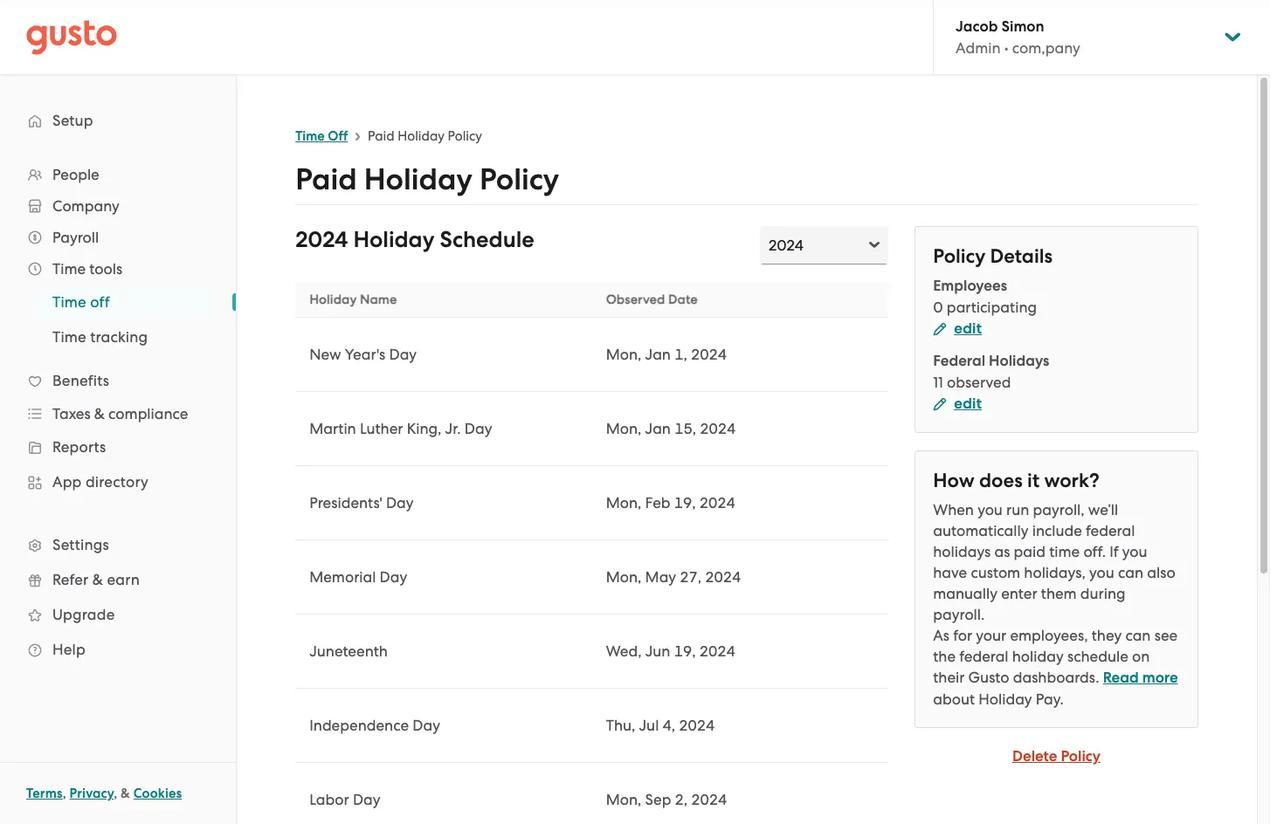 Task type: locate. For each thing, give the bounding box(es) containing it.
1 mon, from the top
[[606, 346, 642, 363]]

they
[[1092, 627, 1122, 645]]

federal for federal holidays as paid time off.
[[1086, 523, 1135, 540]]

you right if
[[1123, 543, 1148, 561]]

you
[[978, 502, 1003, 519], [1123, 543, 1148, 561], [1090, 564, 1115, 582]]

federal up if
[[1086, 523, 1135, 540]]

can down if
[[1118, 564, 1144, 582]]

federal holidays 11 observed
[[933, 352, 1050, 391]]

1 vertical spatial paid holiday policy
[[296, 162, 559, 197]]

com,pany
[[1013, 39, 1081, 57]]

0
[[933, 299, 943, 316]]

2 vertical spatial &
[[121, 786, 130, 802]]

app
[[52, 474, 82, 491]]

day right presidents'
[[386, 495, 414, 512]]

2 vertical spatial you
[[1090, 564, 1115, 582]]

2024
[[296, 226, 348, 253], [691, 346, 727, 363], [700, 420, 736, 438], [700, 495, 736, 512], [705, 569, 741, 586], [700, 643, 735, 661], [679, 717, 715, 735], [691, 792, 727, 809]]

day right memorial
[[380, 569, 407, 586]]

2024 right jun at right
[[700, 643, 735, 661]]

holiday inside the read more about holiday pay.
[[979, 691, 1032, 709]]

refer & earn
[[52, 571, 140, 589]]

, left privacy link
[[63, 786, 66, 802]]

mon, for mon, may 27, 2024
[[606, 569, 642, 586]]

schedule
[[440, 226, 534, 253]]

19, for jun
[[674, 643, 696, 661]]

paid
[[368, 128, 395, 144], [296, 162, 357, 197]]

1 list from the top
[[0, 159, 236, 668]]

15,
[[675, 420, 696, 438]]

2 19, from the top
[[674, 643, 696, 661]]

holiday
[[398, 128, 445, 144], [364, 162, 473, 197], [353, 226, 435, 253], [309, 292, 357, 308], [979, 691, 1032, 709]]

paid right off
[[368, 128, 395, 144]]

on
[[1132, 648, 1150, 666]]

11
[[933, 374, 944, 391]]

taxes & compliance
[[52, 405, 188, 423]]

terms link
[[26, 786, 63, 802]]

2 list from the top
[[0, 285, 236, 355]]

1 19, from the top
[[674, 495, 696, 512]]

gusto navigation element
[[0, 75, 236, 696]]

paid holiday policy up 2024 holiday schedule
[[296, 162, 559, 197]]

you up during
[[1090, 564, 1115, 582]]

1 vertical spatial jan
[[645, 420, 671, 438]]

time inside time off link
[[52, 294, 86, 311]]

mon, left feb
[[606, 495, 642, 512]]

time off
[[296, 128, 348, 144]]

0 vertical spatial paid holiday policy
[[368, 128, 482, 144]]

19,
[[674, 495, 696, 512], [674, 643, 696, 661]]

2024 right 1,
[[691, 346, 727, 363]]

0 vertical spatial &
[[94, 405, 105, 423]]

mon, feb 19, 2024
[[606, 495, 736, 512]]

day for independence day
[[413, 717, 440, 735]]

holiday
[[1013, 648, 1064, 666]]

policy
[[448, 128, 482, 144], [480, 162, 559, 197], [933, 245, 986, 268], [1061, 748, 1101, 766]]

1 vertical spatial edit link
[[933, 395, 982, 413]]

edit link for holidays
[[933, 395, 982, 413]]

policy inside button
[[1061, 748, 1101, 766]]

0 horizontal spatial ,
[[63, 786, 66, 802]]

& right taxes
[[94, 405, 105, 423]]

0 vertical spatial edit link
[[933, 320, 982, 338]]

people button
[[17, 159, 218, 190]]

day right independence
[[413, 717, 440, 735]]

people
[[52, 166, 99, 183]]

1 edit from the top
[[954, 320, 982, 338]]

0 vertical spatial jan
[[645, 346, 671, 363]]

federal inside federal holidays as paid time off.
[[1086, 523, 1135, 540]]

1 horizontal spatial federal
[[1086, 523, 1135, 540]]

payroll button
[[17, 222, 218, 253]]

0 vertical spatial can
[[1118, 564, 1144, 582]]

1 jan from the top
[[645, 346, 671, 363]]

as for your employees, they can see the
[[933, 627, 1178, 666]]

holidays
[[933, 543, 991, 561]]

0 horizontal spatial federal
[[960, 648, 1009, 666]]

2 horizontal spatial you
[[1123, 543, 1148, 561]]

time
[[1050, 543, 1080, 561]]

1 vertical spatial edit
[[954, 395, 982, 413]]

holiday name
[[309, 292, 397, 308]]

0 vertical spatial federal
[[1086, 523, 1135, 540]]

0 vertical spatial edit
[[954, 320, 982, 338]]

pay.
[[1036, 691, 1064, 709]]

dashboards.
[[1013, 669, 1100, 687]]

19, right feb
[[674, 495, 696, 512]]

terms
[[26, 786, 63, 802]]

2024 right 2,
[[691, 792, 727, 809]]

time off link
[[296, 128, 348, 144]]

1 vertical spatial paid
[[296, 162, 357, 197]]

mon, left the sep
[[606, 792, 642, 809]]

automatically
[[933, 523, 1029, 540]]

time for time tracking
[[52, 329, 86, 346]]

5 mon, from the top
[[606, 792, 642, 809]]

cookies
[[133, 786, 182, 802]]

day
[[389, 346, 417, 363], [465, 420, 492, 438], [386, 495, 414, 512], [380, 569, 407, 586], [413, 717, 440, 735], [353, 792, 381, 809]]

2024 for thu, jul 4, 2024
[[679, 717, 715, 735]]

0 vertical spatial paid
[[368, 128, 395, 144]]

mon, for mon, jan 1, 2024
[[606, 346, 642, 363]]

0 vertical spatial you
[[978, 502, 1003, 519]]

edit link down 0
[[933, 320, 982, 338]]

1 vertical spatial you
[[1123, 543, 1148, 561]]

admin
[[956, 39, 1001, 57]]

jan left the 15,
[[645, 420, 671, 438]]

4 mon, from the top
[[606, 569, 642, 586]]

time off link
[[31, 287, 218, 318]]

paid holiday policy right off
[[368, 128, 482, 144]]

mon, left the may
[[606, 569, 642, 586]]

jan left 1,
[[645, 346, 671, 363]]

2024 right the 27,
[[705, 569, 741, 586]]

date
[[668, 292, 698, 308]]

jan for 15,
[[645, 420, 671, 438]]

1 horizontal spatial paid
[[368, 128, 395, 144]]

2 edit link from the top
[[933, 395, 982, 413]]

2 mon, from the top
[[606, 420, 642, 438]]

terms , privacy , & cookies
[[26, 786, 182, 802]]

day right labor at the bottom left of page
[[353, 792, 381, 809]]

19, right jun at right
[[674, 643, 696, 661]]

presidents'
[[309, 495, 382, 512]]

3 mon, from the top
[[606, 495, 642, 512]]

0 vertical spatial 19,
[[674, 495, 696, 512]]

2024 for mon, jan 15, 2024
[[700, 420, 736, 438]]

edit down participating
[[954, 320, 982, 338]]

1 vertical spatial &
[[92, 571, 103, 589]]

time off
[[52, 294, 110, 311]]

& left earn
[[92, 571, 103, 589]]

edit link down the 11
[[933, 395, 982, 413]]

2024 for mon, jan 1, 2024
[[691, 346, 727, 363]]

compliance
[[108, 405, 188, 423]]

employees 0 participating
[[933, 277, 1037, 316]]

0 horizontal spatial you
[[978, 502, 1003, 519]]

edit down observed
[[954, 395, 982, 413]]

2024 right feb
[[700, 495, 736, 512]]

company button
[[17, 190, 218, 222]]

federal
[[1086, 523, 1135, 540], [960, 648, 1009, 666]]

policy details
[[933, 245, 1053, 268]]

time for time off
[[296, 128, 325, 144]]

jun
[[646, 643, 671, 661]]

their
[[933, 669, 965, 687]]

1 vertical spatial 19,
[[674, 643, 696, 661]]

tools
[[89, 260, 122, 278]]

include
[[1033, 523, 1082, 540]]

& inside dropdown button
[[94, 405, 105, 423]]

list containing time off
[[0, 285, 236, 355]]

, left cookies
[[114, 786, 117, 802]]

thu, jul 4, 2024
[[606, 717, 715, 735]]

martin luther king, jr. day
[[309, 420, 492, 438]]

1 vertical spatial federal
[[960, 648, 1009, 666]]

holiday up name
[[353, 226, 435, 253]]

reports link
[[17, 432, 218, 463]]

refer
[[52, 571, 89, 589]]

mon, for mon, feb 19, 2024
[[606, 495, 642, 512]]

off.
[[1084, 543, 1106, 561]]

mon, for mon, sep 2, 2024
[[606, 792, 642, 809]]

paid
[[1014, 543, 1046, 561]]

them
[[1041, 585, 1077, 603]]

2 jan from the top
[[645, 420, 671, 438]]

can inside if you have custom holidays, you can also manually enter them during payroll.
[[1118, 564, 1144, 582]]

independence
[[309, 717, 409, 735]]

federal up "gusto"
[[960, 648, 1009, 666]]

earn
[[107, 571, 140, 589]]

you inside when you run payroll, we'll automatically include
[[978, 502, 1003, 519]]

read more link
[[1103, 669, 1178, 688]]

sep
[[645, 792, 671, 809]]

settings
[[52, 536, 109, 554]]

1 edit link from the top
[[933, 320, 982, 338]]

benefits
[[52, 372, 109, 390]]

2024 right 4,
[[679, 717, 715, 735]]

federal for federal
[[960, 648, 1009, 666]]

upgrade link
[[17, 599, 218, 631]]

day for labor day
[[353, 792, 381, 809]]

1 horizontal spatial ,
[[114, 786, 117, 802]]

0 horizontal spatial paid
[[296, 162, 357, 197]]

1 vertical spatial can
[[1126, 627, 1151, 645]]

time inside time tracking link
[[52, 329, 86, 346]]

can up on at the right of the page
[[1126, 627, 1151, 645]]

2 , from the left
[[114, 786, 117, 802]]

read more about holiday pay.
[[933, 669, 1178, 709]]

2024 for mon, may 27, 2024
[[705, 569, 741, 586]]

can inside as for your employees, they can see the
[[1126, 627, 1151, 645]]

2 edit from the top
[[954, 395, 982, 413]]

setup
[[52, 112, 93, 129]]

time inside time tools dropdown button
[[52, 260, 86, 278]]

,
[[63, 786, 66, 802], [114, 786, 117, 802]]

mon, left the 15,
[[606, 420, 642, 438]]

if
[[1110, 543, 1119, 561]]

work?
[[1044, 469, 1100, 493]]

privacy link
[[70, 786, 114, 802]]

manually
[[933, 585, 998, 603]]

mon, down observed
[[606, 346, 642, 363]]

2024 right the 15,
[[700, 420, 736, 438]]

you up automatically
[[978, 502, 1003, 519]]

holiday down "gusto"
[[979, 691, 1032, 709]]

1 horizontal spatial you
[[1090, 564, 1115, 582]]

paid down time off
[[296, 162, 357, 197]]

& left cookies
[[121, 786, 130, 802]]

list
[[0, 159, 236, 668], [0, 285, 236, 355]]



Task type: describe. For each thing, give the bounding box(es) containing it.
memorial day
[[309, 569, 407, 586]]

privacy
[[70, 786, 114, 802]]

payroll,
[[1033, 502, 1085, 519]]

benefits link
[[17, 365, 218, 397]]

2024 for mon, sep 2, 2024
[[691, 792, 727, 809]]

simon
[[1002, 17, 1045, 36]]

name
[[360, 292, 397, 308]]

2024 up holiday name
[[296, 226, 348, 253]]

time tracking link
[[31, 322, 218, 353]]

off
[[328, 128, 348, 144]]

& for compliance
[[94, 405, 105, 423]]

list containing people
[[0, 159, 236, 668]]

how
[[933, 469, 975, 493]]

home image
[[26, 20, 117, 55]]

help link
[[17, 634, 218, 666]]

labor day
[[309, 792, 381, 809]]

new year's day
[[309, 346, 417, 363]]

payroll
[[52, 229, 99, 246]]

time tools button
[[17, 253, 218, 285]]

it
[[1028, 469, 1040, 493]]

settings link
[[17, 530, 218, 561]]

jacob simon admin • com,pany
[[956, 17, 1081, 57]]

during
[[1081, 585, 1126, 603]]

king,
[[407, 420, 442, 438]]

also
[[1147, 564, 1176, 582]]

we'll
[[1089, 502, 1119, 519]]

gusto
[[969, 669, 1010, 687]]

19, for feb
[[674, 495, 696, 512]]

mon, jan 15, 2024
[[606, 420, 736, 438]]

1 , from the left
[[63, 786, 66, 802]]

day for presidents' day
[[386, 495, 414, 512]]

feb
[[645, 495, 671, 512]]

when you run payroll, we'll automatically include
[[933, 502, 1119, 540]]

see
[[1155, 627, 1178, 645]]

2024 for wed, jun 19, 2024
[[700, 643, 735, 661]]

luther
[[360, 420, 403, 438]]

jr.
[[445, 420, 461, 438]]

mon, for mon, jan 15, 2024
[[606, 420, 642, 438]]

employees
[[933, 277, 1007, 295]]

federal
[[933, 352, 986, 370]]

taxes
[[52, 405, 91, 423]]

details
[[990, 245, 1053, 268]]

holiday right off
[[398, 128, 445, 144]]

jacob
[[956, 17, 998, 36]]

day for memorial day
[[380, 569, 407, 586]]

off
[[90, 294, 110, 311]]

holiday left name
[[309, 292, 357, 308]]

delete policy button
[[1013, 747, 1101, 768]]

time for time off
[[52, 294, 86, 311]]

mon, sep 2, 2024
[[606, 792, 727, 809]]

•
[[1005, 39, 1009, 57]]

taxes & compliance button
[[17, 398, 218, 430]]

holiday up 2024 holiday schedule
[[364, 162, 473, 197]]

day right the jr.
[[465, 420, 492, 438]]

help
[[52, 641, 86, 659]]

for
[[953, 627, 973, 645]]

observed
[[606, 292, 665, 308]]

schedule
[[1068, 648, 1129, 666]]

time for time tools
[[52, 260, 86, 278]]

2024 for mon, feb 19, 2024
[[700, 495, 736, 512]]

time tracking
[[52, 329, 148, 346]]

4,
[[663, 717, 676, 735]]

more
[[1143, 669, 1178, 688]]

observed
[[947, 374, 1011, 391]]

day right year's
[[389, 346, 417, 363]]

27,
[[680, 569, 702, 586]]

as
[[933, 627, 950, 645]]

have
[[933, 564, 967, 582]]

holidays
[[989, 352, 1050, 370]]

mon, may 27, 2024
[[606, 569, 741, 586]]

reports
[[52, 439, 106, 456]]

new
[[309, 346, 341, 363]]

may
[[645, 569, 676, 586]]

delete
[[1013, 748, 1058, 766]]

payroll.
[[933, 606, 985, 624]]

the
[[933, 648, 956, 666]]

edit for holidays
[[954, 395, 982, 413]]

& for earn
[[92, 571, 103, 589]]

jan for 1,
[[645, 346, 671, 363]]

run
[[1007, 502, 1030, 519]]

directory
[[86, 474, 149, 491]]

your
[[976, 627, 1007, 645]]

time tools
[[52, 260, 122, 278]]

holidays,
[[1024, 564, 1086, 582]]

labor
[[309, 792, 349, 809]]

enter
[[1002, 585, 1038, 603]]

edit for 0
[[954, 320, 982, 338]]

presidents' day
[[309, 495, 414, 512]]

you for if
[[1123, 543, 1148, 561]]

does
[[980, 469, 1023, 493]]

read
[[1103, 669, 1139, 688]]

memorial
[[309, 569, 376, 586]]

mon, jan 1, 2024
[[606, 346, 727, 363]]

wed, jun 19, 2024
[[606, 643, 735, 661]]

you for when
[[978, 502, 1003, 519]]

if you have custom holidays, you can also manually enter them during payroll.
[[933, 543, 1176, 624]]

edit link for 0
[[933, 320, 982, 338]]

participating
[[947, 299, 1037, 316]]

upgrade
[[52, 606, 115, 624]]



Task type: vqa. For each thing, say whether or not it's contained in the screenshot.
When you run payroll, we'll automatically include
yes



